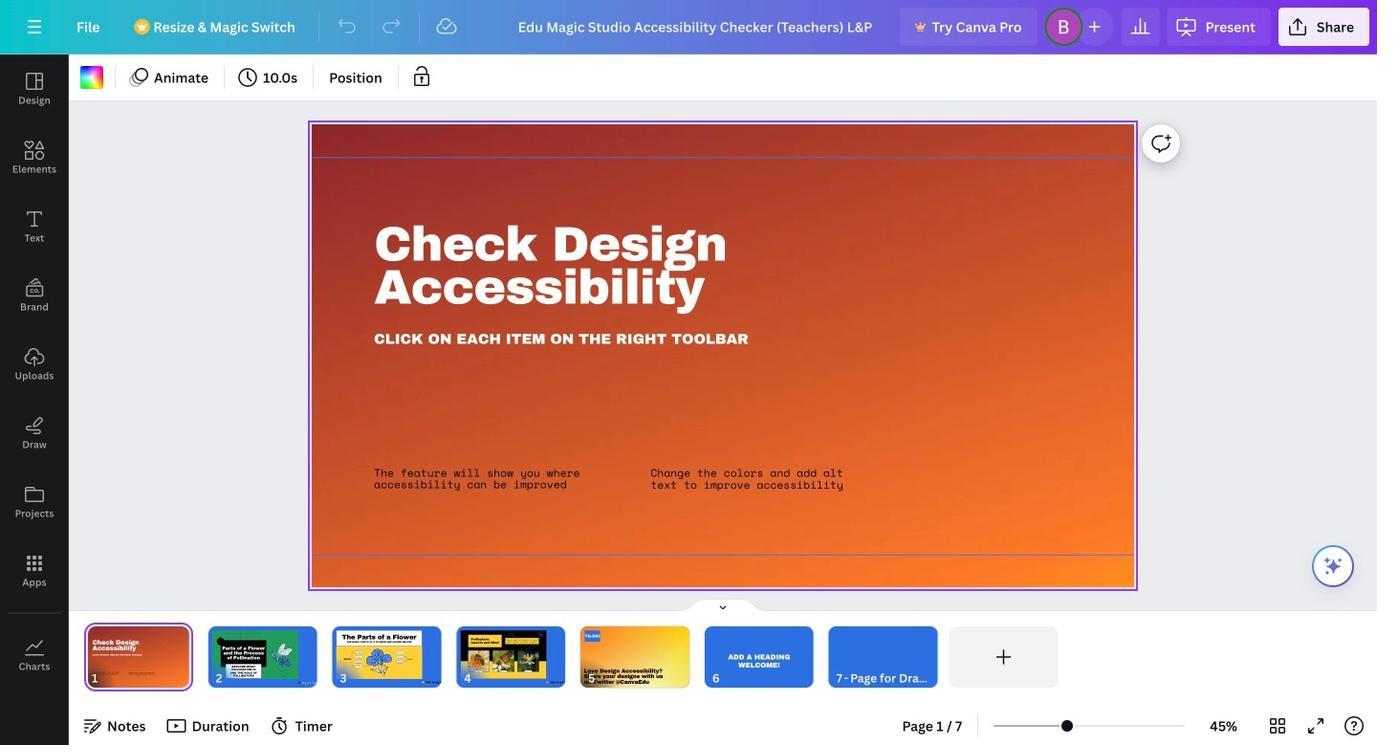 Task type: locate. For each thing, give the bounding box(es) containing it.
main menu bar
[[0, 0, 1378, 55]]

Zoom button
[[1193, 711, 1255, 742]]

pink rectangle image
[[212, 631, 298, 679], [337, 631, 422, 679], [461, 631, 547, 679]]

1 horizontal spatial pink rectangle image
[[337, 631, 422, 679]]

3 pink rectangle image from the left
[[461, 631, 547, 679]]

hide pages image
[[677, 598, 769, 613]]

2 horizontal spatial pink rectangle image
[[461, 631, 547, 679]]

side panel tab list
[[0, 55, 69, 690]]

0 horizontal spatial pink rectangle image
[[212, 631, 298, 679]]

canva assistant image
[[1322, 555, 1345, 578]]



Task type: vqa. For each thing, say whether or not it's contained in the screenshot.
This
no



Task type: describe. For each thing, give the bounding box(es) containing it.
Page title text field
[[106, 669, 114, 688]]

2 pink rectangle image from the left
[[337, 631, 422, 679]]

no colour image
[[80, 66, 103, 89]]

Design title text field
[[503, 8, 893, 46]]

1 pink rectangle image from the left
[[212, 631, 298, 679]]

page 1 image
[[84, 627, 193, 688]]



